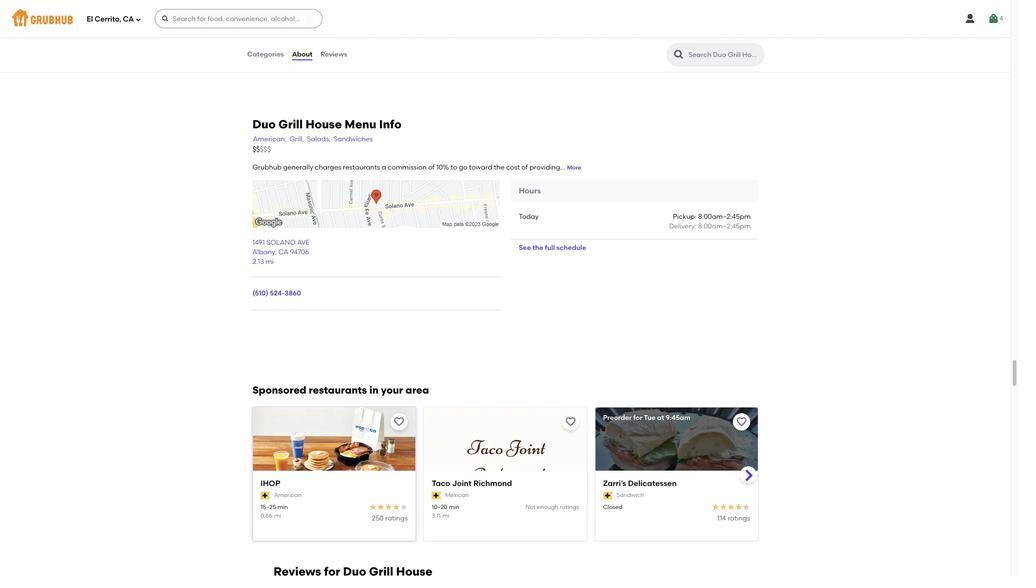 Task type: locate. For each thing, give the bounding box(es) containing it.
8:00am–2:45pm right pickup:
[[698, 213, 751, 221]]

grill
[[279, 117, 303, 131]]

albany
[[253, 248, 275, 256]]

save this restaurant button
[[391, 414, 408, 431], [562, 414, 579, 431], [733, 414, 751, 431]]

ratings right the 250
[[385, 515, 408, 523]]

1 horizontal spatial of
[[522, 163, 528, 172]]

94706
[[290, 248, 309, 256]]

star icon image
[[370, 504, 377, 512], [377, 504, 385, 512], [385, 504, 393, 512], [393, 504, 400, 512], [400, 504, 408, 512], [712, 504, 720, 512], [720, 504, 728, 512], [728, 504, 735, 512], [735, 504, 743, 512], [743, 504, 751, 512], [743, 504, 751, 512]]

10%
[[437, 163, 449, 172]]

duo grill house menu info
[[253, 117, 402, 131]]

taco
[[432, 480, 451, 489]]

250 ratings
[[372, 515, 408, 523]]

mi
[[266, 258, 274, 266], [274, 513, 281, 519], [443, 513, 450, 519]]

mi right 3.11
[[443, 513, 450, 519]]

0 horizontal spatial of
[[428, 163, 435, 172]]

of left 10%
[[428, 163, 435, 172]]

2 horizontal spatial svg image
[[988, 13, 1000, 24]]

0 vertical spatial ca
[[123, 15, 134, 23]]

mi inside 15–25 min 0.66 mi
[[274, 513, 281, 519]]

0 horizontal spatial svg image
[[136, 17, 142, 22]]

0 horizontal spatial ratings
[[385, 515, 408, 523]]

1 of from the left
[[428, 163, 435, 172]]

pickup: 8:00am–2:45pm delivery: 8:00am–2:45pm
[[669, 213, 751, 231]]

more button
[[567, 164, 582, 172]]

ca
[[123, 15, 134, 23], [278, 248, 289, 256]]

zarri's
[[603, 480, 626, 489]]

subscription pass image up 10–20
[[432, 492, 442, 500]]

more
[[567, 164, 582, 171]]

ratings for zarri's delicatessen
[[728, 515, 751, 523]]

1 vertical spatial 8:00am–2:45pm
[[698, 222, 751, 231]]

commission
[[388, 163, 427, 172]]

2 horizontal spatial save this restaurant button
[[733, 414, 751, 431]]

mi right 0.66
[[274, 513, 281, 519]]

ca inside the main navigation navigation
[[123, 15, 134, 23]]

of
[[428, 163, 435, 172], [522, 163, 528, 172]]

delivery:
[[669, 222, 697, 231]]

subscription pass image for ihop
[[261, 492, 270, 500]]

$$
[[253, 145, 260, 154]]

0 horizontal spatial save this restaurant image
[[565, 417, 576, 428]]

tue
[[644, 414, 656, 422]]

go
[[459, 163, 468, 172]]

the inside button
[[533, 244, 544, 252]]

charges
[[315, 163, 341, 172]]

zarri's delicatessen logo image
[[596, 408, 758, 488]]

1 horizontal spatial subscription pass image
[[432, 492, 442, 500]]

2 horizontal spatial mi
[[443, 513, 450, 519]]

at
[[657, 414, 665, 422]]

american, button
[[253, 134, 287, 145]]

house
[[306, 117, 342, 131]]

cost
[[506, 163, 520, 172]]

info
[[379, 117, 402, 131]]

min inside 15–25 min 0.66 mi
[[278, 504, 288, 511]]

1 horizontal spatial save this restaurant image
[[736, 417, 748, 428]]

subscription pass image up 15–25
[[261, 492, 270, 500]]

2 save this restaurant image from the left
[[736, 417, 748, 428]]

ca inside 1491 solano ave albany , ca 94706 2.13 mi
[[278, 248, 289, 256]]

3 save this restaurant button from the left
[[733, 414, 751, 431]]

min down american
[[278, 504, 288, 511]]

the
[[494, 163, 505, 172], [533, 244, 544, 252]]

grill, button
[[289, 134, 305, 145]]

1 8:00am–2:45pm from the top
[[698, 213, 751, 221]]

sponsored restaurants in your area
[[253, 385, 429, 397]]

grubhub generally charges restaurants a commission of 10% to go toward the cost of providing ... more
[[253, 163, 582, 172]]

restaurants left in at left
[[309, 385, 367, 397]]

0 horizontal spatial ca
[[123, 15, 134, 23]]

3860
[[285, 290, 301, 298]]

mi for ihop
[[274, 513, 281, 519]]

1 vertical spatial the
[[533, 244, 544, 252]]

see the full schedule button
[[511, 240, 594, 257]]

of right cost
[[522, 163, 528, 172]]

1 vertical spatial ca
[[278, 248, 289, 256]]

main navigation navigation
[[0, 0, 1011, 37]]

el cerrito, ca
[[87, 15, 134, 23]]

save this restaurant image
[[565, 417, 576, 428], [736, 417, 748, 428]]

10–20 min 3.11 mi
[[432, 504, 459, 519]]

2 8:00am–2:45pm from the top
[[698, 222, 751, 231]]

0 vertical spatial restaurants
[[343, 163, 380, 172]]

ratings
[[560, 504, 579, 511], [385, 515, 408, 523], [728, 515, 751, 523]]

area
[[406, 385, 429, 397]]

ca right ,
[[278, 248, 289, 256]]

0 horizontal spatial min
[[278, 504, 288, 511]]

3.11
[[432, 513, 441, 519]]

min
[[278, 504, 288, 511], [449, 504, 459, 511]]

sandwich
[[617, 492, 644, 499]]

schedule
[[557, 244, 586, 252]]

1 horizontal spatial min
[[449, 504, 459, 511]]

0 horizontal spatial subscription pass image
[[261, 492, 270, 500]]

1 horizontal spatial ca
[[278, 248, 289, 256]]

8:00am–2:45pm
[[698, 213, 751, 221], [698, 222, 751, 231]]

1 save this restaurant button from the left
[[391, 414, 408, 431]]

$$$$$
[[253, 145, 271, 154]]

15–25
[[261, 504, 276, 511]]

114 ratings
[[718, 515, 751, 523]]

ca right cerrito,
[[123, 15, 134, 23]]

american
[[274, 492, 302, 499]]

0 vertical spatial 8:00am–2:45pm
[[698, 213, 751, 221]]

pickup:
[[673, 213, 697, 221]]

restaurants left 'a'
[[343, 163, 380, 172]]

0 horizontal spatial mi
[[266, 258, 274, 266]]

save this restaurant button for zarri's
[[733, 414, 751, 431]]

salads,
[[307, 135, 331, 143]]

250
[[372, 515, 384, 523]]

svg image
[[965, 13, 976, 24], [988, 13, 1000, 24], [136, 17, 142, 22]]

1 horizontal spatial save this restaurant button
[[562, 414, 579, 431]]

8:00am–2:45pm right delivery:
[[698, 222, 751, 231]]

zarri's delicatessen link
[[603, 479, 751, 490]]

zarri's delicatessen
[[603, 480, 677, 489]]

about button
[[292, 37, 313, 72]]

search icon image
[[673, 49, 685, 60]]

menu
[[345, 117, 377, 131]]

the left full
[[533, 244, 544, 252]]

10–20
[[432, 504, 448, 511]]

2 min from the left
[[449, 504, 459, 511]]

1 subscription pass image from the left
[[261, 492, 270, 500]]

ratings right 114
[[728, 515, 751, 523]]

taco joint richmond
[[432, 480, 512, 489]]

subscription pass image
[[261, 492, 270, 500], [432, 492, 442, 500]]

ratings right enough
[[560, 504, 579, 511]]

1 horizontal spatial mi
[[274, 513, 281, 519]]

save this restaurant image for taco joint richmond
[[565, 417, 576, 428]]

reviews
[[321, 50, 347, 58]]

generally
[[283, 163, 313, 172]]

the left cost
[[494, 163, 505, 172]]

not enough ratings
[[526, 504, 579, 511]]

2 horizontal spatial ratings
[[728, 515, 751, 523]]

1491
[[253, 238, 265, 247]]

2 subscription pass image from the left
[[432, 492, 442, 500]]

svg image inside 4 button
[[988, 13, 1000, 24]]

1 min from the left
[[278, 504, 288, 511]]

taco joint richmond logo image
[[424, 408, 587, 488]]

save this restaurant button for taco
[[562, 414, 579, 431]]

mi down albany
[[266, 258, 274, 266]]

sandwiches button
[[333, 134, 373, 145]]

1 horizontal spatial the
[[533, 244, 544, 252]]

today
[[519, 213, 539, 221]]

min down mexican
[[449, 504, 459, 511]]

0 horizontal spatial save this restaurant button
[[391, 414, 408, 431]]

mi inside 10–20 min 3.11 mi
[[443, 513, 450, 519]]

1 save this restaurant image from the left
[[565, 417, 576, 428]]

sandwiches
[[334, 135, 373, 143]]

restaurants
[[343, 163, 380, 172], [309, 385, 367, 397]]

see
[[519, 244, 531, 252]]

min inside 10–20 min 3.11 mi
[[449, 504, 459, 511]]

0 horizontal spatial the
[[494, 163, 505, 172]]

duo
[[253, 117, 276, 131]]

2 save this restaurant button from the left
[[562, 414, 579, 431]]



Task type: describe. For each thing, give the bounding box(es) containing it.
preorder
[[603, 414, 632, 422]]

4
[[1000, 14, 1004, 22]]

in
[[370, 385, 379, 397]]

el
[[87, 15, 93, 23]]

1491 solano ave albany , ca 94706 2.13 mi
[[253, 238, 310, 266]]

richmond
[[474, 480, 512, 489]]

sponsored
[[253, 385, 307, 397]]

(510)
[[253, 290, 268, 298]]

joint
[[452, 480, 472, 489]]

reviews button
[[320, 37, 348, 72]]

ihop logo image
[[253, 408, 416, 488]]

2 of from the left
[[522, 163, 528, 172]]

ratings for ihop
[[385, 515, 408, 523]]

grubhub
[[253, 163, 282, 172]]

cerrito,
[[95, 15, 121, 23]]

for
[[634, 414, 643, 422]]

categories button
[[247, 37, 285, 72]]

Search Duo Grill House search field
[[688, 50, 761, 59]]

0 vertical spatial the
[[494, 163, 505, 172]]

grill,
[[290, 135, 304, 143]]

toward
[[469, 163, 492, 172]]

categories
[[247, 50, 284, 58]]

Search for food, convenience, alcohol... search field
[[155, 9, 323, 28]]

salads, button
[[307, 134, 331, 145]]

solano
[[267, 238, 296, 247]]

hours
[[519, 187, 541, 196]]

american,
[[253, 135, 287, 143]]

american, grill, salads, sandwiches
[[253, 135, 373, 143]]

...
[[560, 163, 565, 172]]

taco joint richmond link
[[432, 479, 579, 490]]

2.13
[[253, 258, 264, 266]]

see the full schedule
[[519, 244, 586, 252]]

,
[[275, 248, 277, 256]]

svg image
[[162, 15, 169, 23]]

ave
[[297, 238, 310, 247]]

subscription pass image for taco joint richmond
[[432, 492, 442, 500]]

mi for taco joint richmond
[[443, 513, 450, 519]]

not
[[526, 504, 536, 511]]

min for taco joint richmond
[[449, 504, 459, 511]]

mexican coca-cola image
[[474, 0, 546, 51]]

(510) 524-3860 button
[[253, 289, 301, 299]]

(510) 524-3860
[[253, 290, 301, 298]]

114
[[718, 515, 726, 523]]

0.66
[[261, 513, 272, 519]]

mi inside 1491 solano ave albany , ca 94706 2.13 mi
[[266, 258, 274, 266]]

providing
[[530, 163, 560, 172]]

1 vertical spatial restaurants
[[309, 385, 367, 397]]

4 button
[[988, 10, 1004, 27]]

524-
[[270, 290, 285, 298]]

full
[[545, 244, 555, 252]]

ihop
[[261, 480, 280, 489]]

a
[[382, 163, 386, 172]]

ihop link
[[261, 479, 408, 490]]

9:45am
[[666, 414, 691, 422]]

mexican
[[446, 492, 469, 499]]

min for ihop
[[278, 504, 288, 511]]

delicatessen
[[628, 480, 677, 489]]

about
[[292, 50, 313, 58]]

your
[[381, 385, 403, 397]]

preorder for tue at 9:45am
[[603, 414, 691, 422]]

1 horizontal spatial svg image
[[965, 13, 976, 24]]

to
[[451, 163, 457, 172]]

1 horizontal spatial ratings
[[560, 504, 579, 511]]

save this restaurant image
[[394, 417, 405, 428]]

15–25 min 0.66 mi
[[261, 504, 288, 519]]

closed
[[603, 504, 623, 511]]

subscription pass image
[[603, 492, 613, 500]]

save this restaurant image for zarri's delicatessen
[[736, 417, 748, 428]]



Task type: vqa. For each thing, say whether or not it's contained in the screenshot.
the ALMOND within the "PAPAYA · BLUE MAJIK · ALMOND MILK · SUPERFOODS BLUEBERRIES · GRANOLA · CANDIED PECANS"
no



